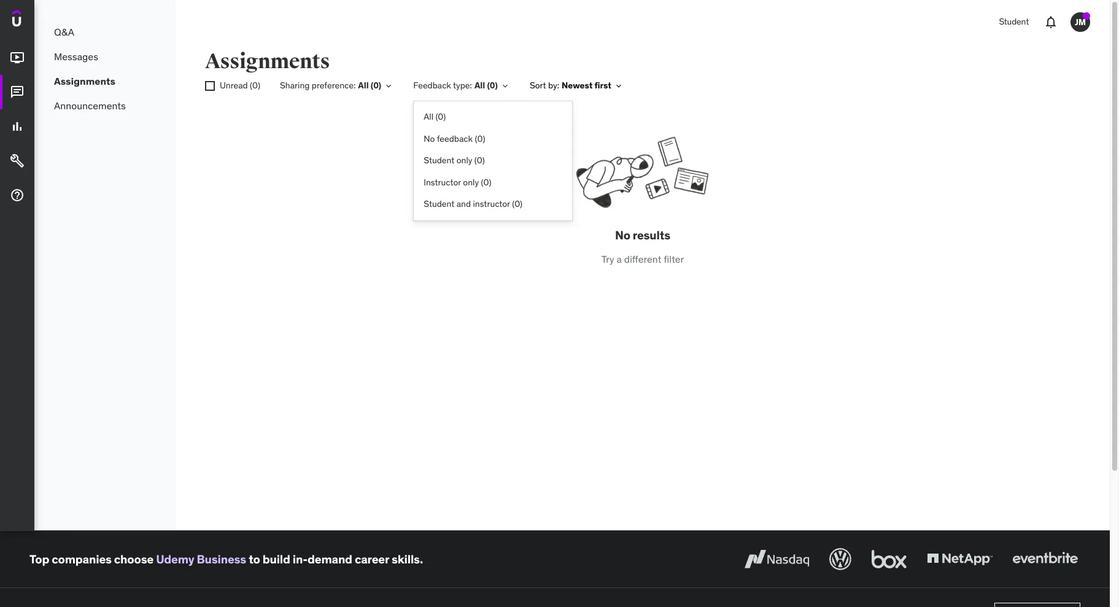 Task type: locate. For each thing, give the bounding box(es) containing it.
2 medium image from the top
[[10, 119, 25, 134]]

all right "type:" on the left of the page
[[475, 80, 485, 91]]

sort
[[530, 80, 546, 91]]

unread (0)
[[220, 80, 260, 91]]

no feedback (0) button
[[414, 128, 573, 150]]

demand
[[308, 552, 352, 567]]

type:
[[453, 80, 472, 91]]

1 medium image from the top
[[10, 85, 25, 100]]

student down "instructor"
[[424, 199, 455, 210]]

(0) down no feedback (0) button
[[475, 155, 485, 166]]

(0) right unread at the left top of the page
[[250, 80, 260, 91]]

by:
[[548, 80, 559, 91]]

student for student and instructor (0)
[[424, 199, 455, 210]]

1 horizontal spatial xsmall image
[[614, 81, 624, 91]]

1 vertical spatial only
[[463, 177, 479, 188]]

xsmall image right first
[[614, 81, 624, 91]]

1 horizontal spatial assignments
[[205, 49, 330, 74]]

instructor only (0) button
[[414, 172, 573, 194]]

student and instructor (0)
[[424, 199, 523, 210]]

no
[[424, 133, 435, 144], [615, 228, 631, 243]]

(0) inside button
[[475, 133, 485, 144]]

all (0) button
[[414, 106, 573, 128]]

1 horizontal spatial all
[[424, 111, 434, 122]]

2 horizontal spatial all
[[475, 80, 485, 91]]

all right preference:
[[358, 80, 369, 91]]

0 horizontal spatial xsmall image
[[384, 81, 394, 91]]

student only (0)
[[424, 155, 485, 166]]

0 horizontal spatial assignments
[[54, 75, 115, 87]]

messages
[[54, 50, 98, 63]]

unread
[[220, 80, 248, 91]]

xsmall image left feedback
[[384, 81, 394, 91]]

no up a at top
[[615, 228, 631, 243]]

feedback
[[413, 80, 451, 91]]

only up student and instructor (0)
[[463, 177, 479, 188]]

filter
[[664, 253, 684, 265]]

all
[[358, 80, 369, 91], [475, 80, 485, 91], [424, 111, 434, 122]]

0 vertical spatial only
[[457, 155, 473, 166]]

only for instructor
[[463, 177, 479, 188]]

medium image
[[10, 85, 25, 100], [10, 119, 25, 134], [10, 154, 25, 168], [10, 188, 25, 203]]

1 xsmall image from the left
[[384, 81, 394, 91]]

student link
[[992, 7, 1037, 37]]

2 xsmall image from the left
[[205, 81, 215, 91]]

(0)
[[250, 80, 260, 91], [371, 80, 382, 91], [487, 80, 498, 91], [436, 111, 446, 122], [475, 133, 485, 144], [475, 155, 485, 166], [481, 177, 492, 188], [512, 199, 523, 210]]

0 horizontal spatial no
[[424, 133, 435, 144]]

xsmall image left unread at the left top of the page
[[205, 81, 215, 91]]

only
[[457, 155, 473, 166], [463, 177, 479, 188]]

student up "instructor"
[[424, 155, 455, 166]]

2 xsmall image from the left
[[500, 81, 510, 91]]

all down feedback
[[424, 111, 434, 122]]

1 horizontal spatial xsmall image
[[500, 81, 510, 91]]

student for student only (0)
[[424, 155, 455, 166]]

(0) down all (0) button
[[475, 133, 485, 144]]

student
[[999, 16, 1029, 27], [424, 155, 455, 166], [424, 199, 455, 210]]

first
[[595, 80, 612, 91]]

student for student
[[999, 16, 1029, 27]]

all for sharing preference:
[[358, 80, 369, 91]]

0 vertical spatial no
[[424, 133, 435, 144]]

1 vertical spatial no
[[615, 228, 631, 243]]

instructor
[[424, 177, 461, 188]]

assignments
[[205, 49, 330, 74], [54, 75, 115, 87]]

student only (0) button
[[414, 150, 573, 172]]

assignments up announcements
[[54, 75, 115, 87]]

xsmall image left sort
[[500, 81, 510, 91]]

xsmall image for feedback type: all (0)
[[500, 81, 510, 91]]

notifications image
[[1044, 15, 1059, 29]]

1 horizontal spatial no
[[615, 228, 631, 243]]

xsmall image
[[614, 81, 624, 91], [205, 81, 215, 91]]

no inside no feedback (0) button
[[424, 133, 435, 144]]

xsmall image
[[384, 81, 394, 91], [500, 81, 510, 91]]

1 vertical spatial student
[[424, 155, 455, 166]]

2 vertical spatial student
[[424, 199, 455, 210]]

0 vertical spatial student
[[999, 16, 1029, 27]]

medium image
[[10, 50, 25, 65]]

3 medium image from the top
[[10, 154, 25, 168]]

all inside button
[[424, 111, 434, 122]]

0 horizontal spatial xsmall image
[[205, 81, 215, 91]]

assignments up unread (0)
[[205, 49, 330, 74]]

no down all (0)
[[424, 133, 435, 144]]

jm link
[[1066, 7, 1096, 37]]

(0) right the instructor
[[512, 199, 523, 210]]

student left 'notifications' image
[[999, 16, 1029, 27]]

0 horizontal spatial all
[[358, 80, 369, 91]]

sharing
[[280, 80, 310, 91]]

(0) down "student only (0)" button
[[481, 177, 492, 188]]

q&a link
[[34, 20, 176, 44]]

try a different filter
[[602, 253, 684, 265]]

only up "instructor only (0)"
[[457, 155, 473, 166]]

to
[[249, 552, 260, 567]]

all for feedback type:
[[475, 80, 485, 91]]



Task type: vqa. For each thing, say whether or not it's contained in the screenshot.
career
yes



Task type: describe. For each thing, give the bounding box(es) containing it.
student and instructor (0) button
[[414, 194, 573, 216]]

only for student
[[457, 155, 473, 166]]

assignments link
[[34, 69, 176, 93]]

business
[[197, 552, 246, 567]]

try
[[602, 253, 614, 265]]

announcements link
[[34, 93, 176, 118]]

udemy business link
[[156, 552, 246, 567]]

instructor
[[473, 199, 510, 210]]

companies
[[52, 552, 112, 567]]

skills.
[[392, 552, 423, 567]]

top companies choose udemy business to build in-demand career skills.
[[29, 552, 423, 567]]

volkswagen image
[[827, 546, 854, 573]]

build
[[263, 552, 290, 567]]

box image
[[869, 546, 910, 573]]

messages link
[[34, 44, 176, 69]]

sort by: newest first
[[530, 80, 612, 91]]

nasdaq image
[[742, 546, 812, 573]]

feedback
[[437, 133, 473, 144]]

q&a
[[54, 26, 74, 38]]

preference:
[[312, 80, 356, 91]]

(0) up no feedback (0) at the left top of the page
[[436, 111, 446, 122]]

you have alerts image
[[1083, 12, 1091, 20]]

4 medium image from the top
[[10, 188, 25, 203]]

1 xsmall image from the left
[[614, 81, 624, 91]]

career
[[355, 552, 389, 567]]

netapp image
[[925, 546, 995, 573]]

eventbrite image
[[1010, 546, 1081, 573]]

no for no results
[[615, 228, 631, 243]]

newest
[[562, 80, 593, 91]]

choose
[[114, 552, 154, 567]]

sharing preference: all (0)
[[280, 80, 382, 91]]

(0) right "type:" on the left of the page
[[487, 80, 498, 91]]

no results
[[615, 228, 671, 243]]

no for no feedback (0)
[[424, 133, 435, 144]]

jm
[[1075, 16, 1086, 27]]

udemy
[[156, 552, 194, 567]]

xsmall image for sharing preference: all (0)
[[384, 81, 394, 91]]

all (0)
[[424, 111, 446, 122]]

(0) right preference:
[[371, 80, 382, 91]]

instructor only (0)
[[424, 177, 492, 188]]

and
[[457, 199, 471, 210]]

announcements
[[54, 99, 126, 112]]

in-
[[293, 552, 308, 567]]

top
[[29, 552, 49, 567]]

feedback type: all (0)
[[413, 80, 498, 91]]

udemy image
[[12, 10, 68, 31]]

results
[[633, 228, 671, 243]]

no feedback (0)
[[424, 133, 485, 144]]

a
[[617, 253, 622, 265]]

different
[[624, 253, 662, 265]]



